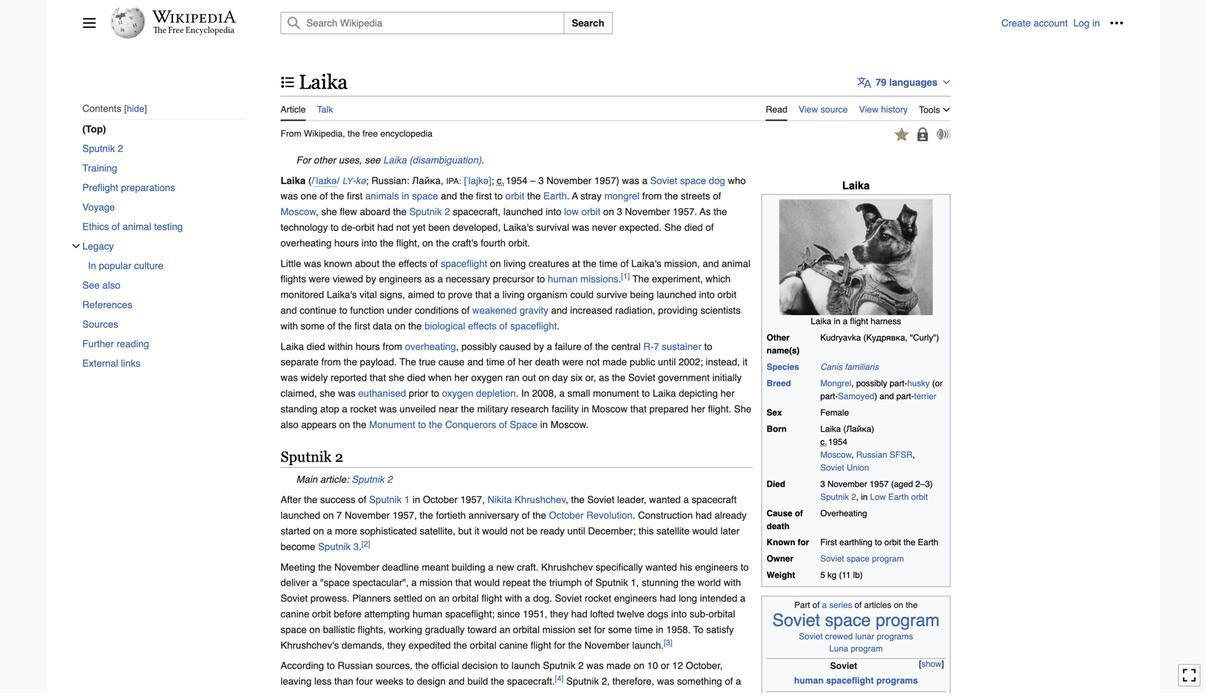 Task type: describe. For each thing, give the bounding box(es) containing it.
. inside animals in space and the first to orbit the earth . a stray mongrel from the streets of moscow , she flew aboard the sputnik 2 spacecraft, launched into low orbit
[[567, 191, 570, 202]]

into inside the experiment, which monitored laika's vital signs, aimed to prove that a living organism could survive being launched into orbit and continue to function under conditions of
[[699, 289, 715, 301]]

the up october revolution
[[571, 495, 585, 506]]

in inside animals in space and the first to orbit the earth . a stray mongrel from the streets of moscow , she flew aboard the sputnik 2 spacecraft, launched into low orbit
[[402, 191, 409, 202]]

to up 2, therefore, was something of a rushed job, with most elements of the spacecraft being constructed from rough sketches. aside from th
[[501, 661, 509, 672]]

1 horizontal spatial october
[[549, 510, 584, 521]]

known
[[324, 258, 352, 269]]

1 horizontal spatial spaceflight
[[510, 321, 557, 332]]

animals in space link
[[365, 191, 438, 202]]

that inside . in 2008, a small monument to laika depicting her standing atop a rocket was unveiled near the military research facility in moscow that prepared her flight. she also appears on the
[[630, 404, 647, 415]]

2 vertical spatial she
[[320, 388, 335, 399]]

mission inside meeting the november deadline meant building a new craft. khrushchev specifically wanted his engineers to deliver a "space spectacular", a mission that would repeat the triumph of sputnik
[[420, 578, 453, 589]]

oxygen inside to separate from the payload. the true cause and time of her death were not made public until 2002; instead, it was widely reported that she died when her oxygen ran out on day six or, as the soviet government initially claimed, she was
[[471, 372, 503, 384]]

k
[[327, 175, 331, 186]]

5 kg (11 lb)
[[820, 571, 863, 581]]

which
[[706, 274, 731, 285]]

, inside animals in space and the first to orbit the earth . a stray mongrel from the streets of moscow , she flew aboard the sputnik 2 spacecraft, launched into low orbit
[[316, 206, 319, 218]]

. inside . in 2008, a small monument to laika depicting her standing atop a rocket was unveiled near the military research facility in moscow that prepared her flight. she also appears on the
[[516, 388, 519, 399]]

november inside ', the soviet leader, wanted a spacecraft launched on 7 november 1957, the fortieth anniversary of the'
[[345, 510, 390, 521]]

deliver
[[281, 578, 309, 589]]

with down repeat
[[505, 593, 522, 605]]

the up the 1957. at the right
[[665, 191, 678, 202]]

orbital up spaceflight;
[[452, 593, 479, 605]]

2 horizontal spatial flight
[[850, 317, 868, 327]]

time inside 1, stunning the world with soviet prowess. planners settled on an orbital flight with a dog. soviet rocket engineers had long intended a canine orbit before attempting human spaceflight; since 1951, they had lofted twelve dogs into sub-orbital space on ballistic flights, working gradually toward an orbital mission set for some time in 1958. to satisfy khrushchev's demands, they expedited the orbital canine flight for the november launch.
[[635, 625, 653, 636]]

links
[[121, 358, 140, 369]]

create
[[1002, 17, 1031, 29]]

meant
[[422, 562, 449, 573]]

to right earthling
[[875, 538, 882, 548]]

orbital down toward
[[470, 640, 496, 651]]

earth for orbit
[[888, 492, 909, 502]]

0 vertical spatial spaceflight
[[441, 258, 487, 269]]

of left spaceflight link at top
[[430, 258, 438, 269]]

spectacular",
[[352, 578, 409, 589]]

in up kudryavka
[[834, 317, 841, 327]]

of inside meeting the november deadline meant building a new craft. khrushchev specifically wanted his engineers to deliver a "space spectacular", a mission that would repeat the triumph of sputnik
[[585, 578, 593, 589]]

the up be
[[533, 510, 546, 521]]

would left later
[[692, 526, 718, 537]]

as inside to separate from the payload. the true cause and time of her death were not made public until 2002; instead, it was widely reported that she died when her oxygen ran out on day six or, as the soviet government initially claimed, she was
[[599, 372, 609, 384]]

most
[[352, 692, 373, 694]]

0 vertical spatial an
[[439, 593, 450, 605]]

to down unveiled
[[418, 419, 426, 431]]

0 horizontal spatial 1954
[[506, 175, 528, 186]]

therefore,
[[612, 676, 654, 688]]

soviet space program link for owner
[[820, 554, 904, 564]]

the down been
[[436, 238, 450, 249]]

soviet up kg
[[820, 554, 844, 564]]

spaceflight link
[[441, 258, 487, 269]]

mongrel , possibly part- husky
[[820, 379, 930, 389]]

log
[[1073, 17, 1090, 29]]

unveiled
[[400, 404, 436, 415]]

orbit inside 1, stunning the world with soviet prowess. planners settled on an orbital flight with a dog. soviet rocket engineers had long intended a canine orbit before attempting human spaceflight; since 1951, they had lofted twelve dogs into sub-orbital space on ballistic flights, working gradually toward an orbital mission set for some time in 1958. to satisfy khrushchev's demands, they expedited the orbital canine flight for the november launch.
[[312, 609, 331, 620]]

the inside the experiment, which monitored laika's vital signs, aimed to prove that a living organism could survive being launched into orbit and continue to function under conditions of
[[632, 274, 649, 285]]

name(s)
[[767, 346, 800, 356]]

oxygen depletion link
[[442, 388, 516, 399]]

to left function
[[339, 305, 347, 316]]

0 vertical spatial canine
[[281, 609, 309, 620]]

2 inside note
[[387, 474, 392, 485]]

the down the near
[[429, 419, 442, 431]]

1 vertical spatial program
[[876, 611, 940, 631]]

until inside '. construction had already started on a more sophisticated satellite, but it would not be ready until december; this satellite would later become'
[[567, 526, 585, 537]]

animals in space and the first to orbit the earth . a stray mongrel from the streets of moscow , she flew aboard the sputnik 2 spacecraft, launched into low orbit
[[281, 191, 721, 218]]

wanted inside meeting the november deadline meant building a new craft. khrushchev specifically wanted his engineers to deliver a "space spectacular", a mission that would repeat the triumph of sputnik
[[646, 562, 677, 573]]

on right settled
[[425, 593, 436, 605]]

of right failure
[[584, 341, 592, 352]]

until inside to separate from the payload. the true cause and time of her death were not made public until 2002; instead, it was widely reported that she died when her oxygen ran out on day six or, as the soviet government initially claimed, she was
[[658, 357, 676, 368]]

intended
[[700, 593, 737, 605]]

khrushchev's
[[281, 640, 339, 651]]

rocket inside . in 2008, a small monument to laika depicting her standing atop a rocket was unveiled near the military research facility in moscow that prepared her flight. she also appears on the
[[350, 404, 377, 415]]

weakened gravity
[[472, 305, 548, 316]]

article
[[281, 104, 306, 115]]

read
[[766, 104, 787, 115]]

hours inside 'on 3 november 1957. as the technology to de-orbit had not yet been developed, laika's survival was never expected. she died of overheating hours into the flight, on the craft's fourth orbit.'
[[334, 238, 359, 249]]

flight,
[[396, 238, 420, 249]]

on up never
[[603, 206, 614, 218]]

her down depicting
[[691, 404, 705, 415]]

and inside to separate from the payload. the true cause and time of her death were not made public until 2002; instead, it was widely reported that she died when her oxygen ran out on day six or, as the soviet government initially claimed, she was
[[467, 357, 484, 368]]

the right the as
[[714, 206, 727, 218]]

2 up article:
[[335, 449, 343, 466]]

0 vertical spatial program
[[872, 554, 904, 564]]

the right after
[[304, 495, 318, 506]]

ran
[[505, 372, 520, 384]]

day
[[552, 372, 568, 384]]

november inside 3 november 1957 (aged 2–3) sputnik 2 , in low earth orbit
[[828, 479, 867, 490]]

of down design
[[418, 692, 426, 694]]

create account link
[[1002, 17, 1068, 29]]

a inside on living creatures at the time of laika's mission, and animal flights were viewed by engineers as a necessary precursor to
[[438, 274, 443, 285]]

sputnik inside animals in space and the first to orbit the earth . a stray mongrel from the streets of moscow , she flew aboard the sputnik 2 spacecraft, launched into low orbit
[[409, 206, 442, 218]]

a up settled
[[411, 578, 417, 589]]

the down low earth orbit "link"
[[904, 538, 915, 548]]

become
[[281, 542, 315, 553]]

reading
[[117, 338, 149, 350]]

sputnik inside note
[[352, 474, 384, 485]]

or,
[[585, 372, 596, 384]]

weakened
[[472, 305, 517, 316]]

that inside the experiment, which monitored laika's vital signs, aimed to prove that a living organism could survive being launched into orbit and continue to function under conditions of
[[475, 289, 492, 301]]

sputnik 2 link up been
[[409, 206, 450, 218]]

repeat
[[503, 578, 530, 589]]

was inside 2 was made on 10 or 12 october, leaving less than four weeks to design and build the spacecraft.
[[586, 661, 604, 672]]

her down cause
[[454, 372, 469, 384]]

0 horizontal spatial sputnik 2
[[82, 143, 123, 154]]

sputnik 2 link up overheating
[[820, 492, 856, 502]]

engineers inside 1, stunning the world with soviet prowess. planners settled on an orbital flight with a dog. soviet rocket engineers had long intended a canine orbit before attempting human spaceflight; since 1951, they had lofted twelve dogs into sub-orbital space on ballistic flights, working gradually toward an orbital mission set for some time in 1958. to satisfy khrushchev's demands, they expedited the orbital canine flight for the november launch.
[[614, 593, 657, 605]]

in popular culture
[[88, 260, 163, 271]]

space inside 1, stunning the world with soviet prowess. planners settled on an orbital flight with a dog. soviet rocket engineers had long intended a canine orbit before attempting human spaceflight; since 1951, they had lofted twelve dogs into sub-orbital space on ballistic flights, working gradually toward an orbital mission set for some time in 1958. to satisfy khrushchev's demands, they expedited the orbital canine flight for the november launch.
[[281, 625, 307, 636]]

fourth
[[481, 238, 506, 249]]

husky link
[[907, 379, 930, 389]]

sputnik 2 link inside note
[[352, 474, 392, 485]]

laika ( лайка ) c. 1954 moscow , russian sfsr , soviet union
[[820, 424, 915, 473]]

a right "intended"
[[740, 593, 746, 605]]

to up conditions
[[437, 289, 445, 301]]

was inside 'on 3 november 1957. as the technology to de-orbit had not yet been developed, laika's survival was never expected. she died of overheating hours into the flight, on the craft's fourth orbit.'
[[572, 222, 589, 233]]

orbit inside the experiment, which monitored laika's vital signs, aimed to prove that a living organism could survive being launched into orbit and continue to function under conditions of
[[718, 289, 737, 301]]

Search Wikipedia search field
[[281, 12, 564, 34]]

0 vertical spatial )
[[874, 392, 877, 402]]

survival
[[536, 222, 569, 233]]

on inside ', the soviet leader, wanted a spacecraft launched on 7 november 1957, the fortieth anniversary of the'
[[323, 510, 334, 521]]

) inside the laika ( лайка ) c. 1954 moscow , russian sfsr , soviet union
[[871, 424, 874, 434]]

part- for samoyed ) and part- terrier
[[896, 392, 914, 402]]

, up union
[[852, 450, 854, 460]]

sputnik 2 link up preflight preparations link
[[82, 139, 246, 158]]

a down day on the left
[[559, 388, 565, 399]]

"curly")
[[910, 333, 939, 343]]

she inside . in 2008, a small monument to laika depicting her standing atop a rocket was unveiled near the military research facility in moscow that prepared her flight. she also appears on the
[[734, 404, 752, 415]]

, left "curly")
[[905, 333, 908, 343]]

1 ; from the left
[[366, 175, 369, 186]]

menu image
[[82, 16, 96, 30]]

dog
[[709, 175, 725, 186]]

building
[[452, 562, 485, 573]]

article:
[[320, 474, 349, 485]]

signs,
[[380, 289, 405, 301]]

search
[[572, 17, 604, 29]]

log in and more options image
[[1110, 16, 1124, 30]]

featured article image
[[895, 128, 909, 141]]

. inside sputnik 3 . [2]
[[359, 542, 362, 553]]

that inside meeting the november deadline meant building a new craft. khrushchev specifically wanted his engineers to deliver a "space spectacular", a mission that would repeat the triumph of sputnik
[[455, 578, 472, 589]]

2 / from the left
[[337, 175, 340, 186]]

precursor
[[493, 274, 534, 285]]

on inside . in 2008, a small monument to laika depicting her standing atop a rocket was unveiled near the military research facility in moscow that prepared her flight. she also appears on the
[[339, 419, 350, 431]]

also inside . in 2008, a small monument to laika depicting her standing atop a rocket was unveiled near the military research facility in moscow that prepared her flight. she also appears on the
[[281, 419, 299, 431]]

or
[[661, 661, 670, 672]]

orbit up soviet space program
[[884, 538, 901, 548]]

being inside the experiment, which monitored laika's vital signs, aimed to prove that a living organism could survive being launched into orbit and continue to function under conditions of
[[630, 289, 654, 301]]

living inside on living creatures at the time of laika's mission, and animal flights were viewed by engineers as a necessary precursor to
[[504, 258, 526, 269]]

cause of
[[767, 509, 803, 519]]

l
[[316, 175, 318, 186]]

before
[[334, 609, 362, 620]]

ballistic
[[323, 625, 355, 636]]

0 vertical spatial лайка
[[412, 175, 441, 186]]

demands,
[[342, 640, 385, 651]]

to inside meeting the november deadline meant building a new craft. khrushchev specifically wanted his engineers to deliver a "space spectacular", a mission that would repeat the triumph of sputnik
[[741, 562, 749, 573]]

2 ; from the left
[[491, 175, 494, 186]]

programs inside part of a series of articles on the soviet space program soviet crewed lunar programs luna program
[[877, 632, 913, 642]]

popular
[[99, 260, 131, 271]]

further reading
[[82, 338, 149, 350]]

, up cause
[[456, 341, 459, 352]]

november up a
[[547, 175, 592, 186]]

euthanised link
[[358, 388, 406, 399]]

the down after the success of sputnik 1 in october 1957, nikita khrushchev
[[420, 510, 433, 521]]

to inside on living creatures at the time of laika's mission, and animal flights were viewed by engineers as a necessary precursor to
[[537, 274, 545, 285]]

sputnik up main
[[281, 449, 331, 466]]

mongrel
[[604, 191, 640, 202]]

november inside 1, stunning the world with soviet prowess. planners settled on an orbital flight with a dog. soviet rocket engineers had long intended a canine orbit before attempting human spaceflight; since 1951, they had lofted twelve dogs into sub-orbital space on ballistic flights, working gradually toward an orbital mission set for some time in 1958. to satisfy khrushchev's demands, they expedited the orbital canine flight for the november launch.
[[584, 640, 630, 651]]

from up payload.
[[383, 341, 402, 352]]

soviet inside to separate from the payload. the true cause and time of her death were not made public until 2002; instead, it was widely reported that she died when her oxygen ran out on day six or, as the soviet government initially claimed, she was
[[628, 372, 655, 384]]

biological
[[425, 321, 465, 332]]

stunning
[[642, 578, 679, 589]]

testing
[[154, 221, 183, 232]]

it inside '. construction had already started on a more sophisticated satellite, but it would not be ready until december; this satellite would later become'
[[474, 526, 479, 537]]

1 vertical spatial russian
[[338, 661, 373, 672]]

1957, inside ', the soviet leader, wanted a spacecraft launched on 7 november 1957, the fortieth anniversary of the'
[[392, 510, 417, 521]]

1 horizontal spatial for
[[594, 625, 605, 636]]

and down "mongrel , possibly part- husky"
[[880, 392, 894, 402]]

0 vertical spatial 1957,
[[460, 495, 485, 506]]

. in 2008, a small monument to laika depicting her standing atop a rocket was unveiled near the military research facility in moscow that prepared her flight. she also appears on the
[[281, 388, 752, 431]]

1 vertical spatial canine
[[499, 640, 528, 651]]

the up the little was known about the effects of spaceflight
[[380, 238, 394, 249]]

the up design
[[415, 661, 429, 672]]

0 vertical spatial khrushchev
[[515, 495, 566, 506]]

. inside '. construction had already started on a more sophisticated satellite, but it would not be ready until december; this satellite would later become'
[[633, 510, 635, 521]]

ly
[[342, 176, 352, 186]]

the up the monument
[[612, 372, 626, 384]]

streets
[[681, 191, 710, 202]]

the left monument
[[353, 419, 366, 431]]

nikita
[[488, 495, 512, 506]]

kg
[[828, 571, 837, 581]]

breed
[[767, 379, 791, 389]]

1957.
[[673, 206, 697, 218]]

soviet crewed lunar programs link
[[799, 632, 913, 642]]

view for view source
[[799, 104, 818, 115]]

first inside and increased radiation, providing scientists with some of the first data on the
[[354, 321, 370, 332]]

the down animals in space link
[[393, 206, 407, 218]]

from down [4] sputnik
[[573, 692, 592, 694]]

from
[[281, 129, 301, 139]]

of right part
[[813, 601, 820, 611]]

would down anniversary
[[482, 526, 508, 537]]

0 vertical spatial 3
[[538, 175, 544, 186]]

soviet inside the soviet human spaceflight programs
[[830, 661, 857, 672]]

canis familiaris
[[820, 362, 879, 372]]

to inside animals in space and the first to orbit the earth . a stray mongrel from the streets of moscow , she flew aboard the sputnik 2 spacecraft, launched into low orbit
[[495, 191, 503, 202]]

note containing main article:
[[281, 472, 951, 488]]

on inside '. construction had already started on a more sophisticated satellite, but it would not be ready until december; this satellite would later become'
[[313, 526, 324, 537]]

a left failure
[[547, 341, 552, 352]]

engineers inside meeting the november deadline meant building a new craft. khrushchev specifically wanted his engineers to deliver a "space spectacular", a mission that would repeat the triumph of sputnik
[[695, 562, 738, 573]]

orbit down laika ( / ˈ l aɪ k ə / ly -kə ; russian: лайка , ipa: [ˈlajkə] ; c. 1954 – 3 november 1957) was a soviet space dog
[[505, 191, 524, 202]]

spacecraft.
[[507, 676, 555, 688]]

space down earthling
[[847, 554, 870, 564]]

her down initially
[[721, 388, 735, 399]]

Search search field
[[264, 12, 1002, 34]]

of inside animals in space and the first to orbit the earth . a stray mongrel from the streets of moscow , she flew aboard the sputnik 2 spacecraft, launched into low orbit
[[713, 191, 721, 202]]

was right little
[[304, 258, 321, 269]]

not inside '. construction had already started on a more sophisticated satellite, but it would not be ready until december; this satellite would later become'
[[510, 526, 524, 537]]

training
[[82, 163, 117, 174]]

human inside the soviet human spaceflight programs
[[794, 676, 824, 686]]

view for view history
[[859, 104, 879, 115]]

the down –
[[527, 191, 541, 202]]

1 horizontal spatial an
[[499, 625, 510, 636]]

( for /
[[308, 175, 312, 186]]

sources link
[[82, 315, 246, 334]]

to up the less
[[327, 661, 335, 672]]

ready
[[540, 526, 565, 537]]

0 horizontal spatial for
[[554, 640, 565, 651]]

in right space
[[540, 419, 548, 431]]

on inside part of a series of articles on the soviet space program soviet crewed lunar programs luna program
[[894, 601, 903, 611]]

[2]
[[362, 540, 370, 549]]

the up within
[[338, 321, 352, 332]]

2 inside animals in space and the first to orbit the earth . a stray mongrel from the streets of moscow , she flew aboard the sputnik 2 spacecraft, launched into low orbit
[[445, 206, 450, 218]]

gravity
[[520, 305, 548, 316]]

a right atop
[[342, 404, 347, 415]]

0 horizontal spatial c.
[[497, 175, 504, 186]]

[ˈlajkə] link
[[464, 175, 491, 186]]

orbit link
[[505, 191, 524, 202]]

human inside human missions . [1]
[[548, 274, 578, 285]]

a right deliver
[[312, 578, 318, 589]]

soviet down deliver
[[281, 593, 308, 605]]

and inside on living creatures at the time of laika's mission, and animal flights were viewed by engineers as a necessary precursor to
[[703, 258, 719, 269]]

listen to this article image
[[937, 129, 951, 140]]

leader,
[[617, 495, 647, 506]]

laika's inside 'on 3 november 1957. as the technology to de-orbit had not yet been developed, laika's survival was never expected. she died of overheating hours into the flight, on the craft's fourth orbit.'
[[503, 222, 533, 233]]

russian inside the laika ( лайка ) c. 1954 moscow , russian sfsr , soviet union
[[856, 450, 887, 460]]

a left new
[[488, 562, 494, 573]]

was up claimed,
[[281, 372, 298, 384]]

on up khrushchev's
[[309, 625, 320, 636]]

0 horizontal spatial died
[[307, 341, 325, 352]]

, up "samoyed"
[[851, 379, 854, 389]]

1957)
[[594, 175, 619, 186]]

1 vertical spatial she
[[389, 372, 404, 384]]

orbital up satisfy
[[709, 609, 735, 620]]

missions
[[580, 274, 618, 285]]

not inside to separate from the payload. the true cause and time of her death were not made public until 2002; instead, it was widely reported that she died when her oxygen ran out on day six or, as the soviet government initially claimed, she was
[[586, 357, 600, 368]]

providing
[[658, 305, 698, 316]]

preflight
[[82, 182, 118, 193]]

and inside animals in space and the first to orbit the earth . a stray mongrel from the streets of moscow , she flew aboard the sputnik 2 spacecraft, launched into low orbit
[[441, 191, 457, 202]]

2,
[[602, 676, 610, 688]]

sputnik up [4]
[[543, 661, 576, 672]]

0 horizontal spatial moscow link
[[281, 206, 316, 218]]

the left the free
[[348, 129, 360, 139]]

1 vertical spatial by
[[534, 341, 544, 352]]

living inside the experiment, which monitored laika's vital signs, aimed to prove that a living organism could survive being launched into orbit and continue to function under conditions of
[[502, 289, 525, 301]]

species link
[[767, 362, 799, 372]]

, up (aged 2–3)
[[913, 450, 915, 460]]

six
[[571, 372, 583, 384]]

true
[[419, 357, 436, 368]]

the down set
[[568, 640, 582, 651]]

lofted
[[590, 609, 614, 620]]

page semi-protected image
[[916, 127, 930, 141]]

she inside 'on 3 november 1957. as the technology to de-orbit had not yet been developed, laika's survival was never expected. she died of overheating hours into the flight, on the craft's fourth orbit.'
[[664, 222, 682, 233]]

the up reported
[[344, 357, 357, 368]]

2 inside "link"
[[118, 143, 123, 154]]

soviet down part
[[772, 611, 820, 631]]

2 vertical spatial earth
[[918, 538, 938, 548]]

0 horizontal spatial possibly
[[461, 341, 497, 352]]

the up "space
[[318, 562, 332, 573]]

a right 1957) at the top of the page
[[642, 175, 648, 186]]

death inside to separate from the payload. the true cause and time of her death were not made public until 2002; instead, it was widely reported that she died when her oxygen ran out on day six or, as the soviet government initially claimed, she was
[[535, 357, 560, 368]]

was down reported
[[338, 388, 356, 399]]

job,
[[313, 692, 329, 694]]

of down military
[[499, 419, 507, 431]]

2 vertical spatial program
[[851, 644, 883, 654]]

species
[[767, 362, 799, 372]]

of right series
[[855, 601, 862, 611]]

was inside 2, therefore, was something of a rushed job, with most elements of the spacecraft being constructed from rough sketches. aside from th
[[657, 676, 674, 688]]

0 vertical spatial they
[[550, 609, 568, 620]]

survive
[[596, 289, 627, 301]]

the up the long
[[681, 578, 695, 589]]

specifically
[[596, 562, 643, 573]]

to separate from the payload. the true cause and time of her death were not made public until 2002; instead, it was widely reported that she died when her oxygen ran out on day six or, as the soviet government initially claimed, she was
[[281, 341, 748, 399]]

her up out
[[518, 357, 532, 368]]

sputnik left 1
[[369, 495, 402, 506]]

0 horizontal spatial they
[[387, 640, 406, 651]]

a left dog. at left bottom
[[525, 593, 530, 605]]

the up conquerors
[[461, 404, 475, 415]]

made inside to separate from the payload. the true cause and time of her death were not made public until 2002; instead, it was widely reported that she died when her oxygen ran out on day six or, as the soviet government initially claimed, she was
[[603, 357, 627, 368]]

from inside animals in space and the first to orbit the earth . a stray mongrel from the streets of moscow , she flew aboard the sputnik 2 spacecraft, launched into low orbit
[[642, 191, 662, 202]]

were inside to separate from the payload. the true cause and time of her death were not made public until 2002; instead, it was widely reported that she died when her oxygen ran out on day six or, as the soviet government initially claimed, she was
[[562, 357, 584, 368]]



Task type: locate. For each thing, give the bounding box(es) containing it.
0 horizontal spatial mission
[[420, 578, 453, 589]]

data
[[373, 321, 392, 332]]

0 horizontal spatial russian
[[338, 661, 373, 672]]

human missions link
[[548, 274, 618, 285]]

0 vertical spatial animal
[[123, 221, 151, 232]]

1 vertical spatial also
[[281, 419, 299, 431]]

2008,
[[532, 388, 557, 399]]

1 horizontal spatial overheating
[[405, 341, 456, 352]]

laika element
[[281, 121, 951, 694]]

1 vertical spatial effects
[[468, 321, 497, 332]]

2 note from the top
[[281, 472, 951, 488]]

a inside ', the soviet leader, wanted a spacecraft launched on 7 november 1957, the fortieth anniversary of the'
[[683, 495, 689, 506]]

1 vertical spatial oxygen
[[442, 388, 473, 399]]

soviet space dog link
[[650, 175, 725, 186]]

to down when
[[431, 388, 439, 399]]

being
[[630, 289, 654, 301], [493, 692, 517, 694]]

1 vertical spatial 3
[[617, 206, 622, 218]]

later
[[721, 526, 740, 537]]

orbit down the prowess.
[[312, 609, 331, 620]]

1 view from the left
[[799, 104, 818, 115]]

1 vertical spatial overheating
[[405, 341, 456, 352]]

0 horizontal spatial 3
[[538, 175, 544, 186]]

[3] link
[[664, 639, 672, 647]]

conditions
[[415, 305, 459, 316]]

into inside animals in space and the first to orbit the earth . a stray mongrel from the streets of moscow , she flew aboard the sputnik 2 spacecraft, launched into low orbit
[[546, 206, 561, 218]]

1 vertical spatial laika's
[[631, 258, 661, 269]]

and down ipa:
[[441, 191, 457, 202]]

[1] link
[[621, 272, 630, 281]]

1 vertical spatial programs
[[876, 676, 918, 686]]

engineers
[[379, 274, 422, 285], [695, 562, 738, 573], [614, 593, 657, 605]]

part- for mongrel , possibly part- husky
[[890, 379, 907, 389]]

1 horizontal spatial (
[[843, 424, 846, 434]]

account
[[1034, 17, 1068, 29]]

first inside animals in space and the first to orbit the earth . a stray mongrel from the streets of moscow , she flew aboard the sputnik 2 spacecraft, launched into low orbit
[[476, 191, 492, 202]]

language progressive image
[[858, 75, 872, 89]]

moscow inside the laika ( лайка ) c. 1954 moscow , russian sfsr , soviet union
[[820, 450, 852, 460]]

the right build
[[491, 676, 504, 688]]

space up streets
[[680, 175, 706, 186]]

sputnik inside 3 november 1957 (aged 2–3) sputnik 2 , in low earth orbit
[[820, 492, 849, 502]]

experiment,
[[652, 274, 703, 285]]

1 horizontal spatial human
[[548, 274, 578, 285]]

canis
[[820, 362, 842, 372]]

on left '10'
[[634, 661, 645, 672]]

by right caused on the left of page
[[534, 341, 544, 352]]

of down continue
[[327, 321, 335, 332]]

sputnik 2 link up sputnik 1 link on the left of page
[[352, 474, 392, 485]]

-
[[352, 175, 356, 186]]

programs
[[877, 632, 913, 642], [876, 676, 918, 686]]

laika's inside on living creatures at the time of laika's mission, and animal flights were viewed by engineers as a necessary precursor to
[[631, 258, 661, 269]]

moscow link
[[281, 206, 316, 218], [820, 450, 852, 460]]

animals
[[365, 191, 399, 202]]

increased
[[570, 305, 613, 316]]

soviet space program link for part of
[[772, 611, 940, 631]]

, inside ', the soviet leader, wanted a spacecraft launched on 7 november 1957, the fortieth anniversary of the'
[[566, 495, 568, 506]]

the inside 2 was made on 10 or 12 october, leaving less than four weeks to design and build the spacecraft.
[[491, 676, 504, 688]]

in down small on the left of page
[[581, 404, 589, 415]]

1 horizontal spatial death
[[767, 522, 790, 532]]

first for and
[[476, 191, 492, 202]]

1 vertical spatial time
[[486, 357, 505, 368]]

earth for .
[[543, 191, 567, 202]]

on down fourth
[[490, 258, 501, 269]]

of inside who was one of the first
[[320, 191, 328, 202]]

the left "central"
[[595, 341, 609, 352]]

creatures
[[529, 258, 569, 269]]

made down "central"
[[603, 357, 627, 368]]

to inside 2 was made on 10 or 12 october, leaving less than four weeks to design and build the spacecraft.
[[406, 676, 414, 688]]

1 vertical spatial launched
[[657, 289, 696, 301]]

of down weakened gravity
[[499, 321, 507, 332]]

by inside on living creatures at the time of laika's mission, and animal flights were viewed by engineers as a necessary precursor to
[[366, 274, 376, 285]]

laika died within hours from overheating , possibly caused by a failure of the central r‑7 sustainer
[[281, 341, 702, 352]]

a inside '. construction had already started on a more sophisticated satellite, but it would not be ready until december; this satellite would later become'
[[327, 526, 332, 537]]

2 horizontal spatial spaceflight
[[826, 676, 874, 686]]

human missions . [1]
[[548, 272, 630, 285]]

long
[[679, 593, 697, 605]]

in right log
[[1092, 17, 1100, 29]]

0 horizontal spatial also
[[102, 280, 120, 291]]

khrushchev up be
[[515, 495, 566, 506]]

1 vertical spatial death
[[767, 522, 790, 532]]

in right 1
[[413, 495, 420, 506]]

soviet down triumph
[[555, 593, 582, 605]]

0 horizontal spatial spaceflight
[[441, 258, 487, 269]]

earth
[[543, 191, 567, 202], [888, 492, 909, 502], [918, 538, 938, 548]]

1 horizontal spatial by
[[534, 341, 544, 352]]

soviet up the 1957. at the right
[[650, 175, 677, 186]]

of inside to separate from the payload. the true cause and time of her death were not made public until 2002; instead, it was widely reported that she died when her oxygen ran out on day six or, as the soviet government initially claimed, she was
[[507, 357, 516, 368]]

1 horizontal spatial possibly
[[856, 379, 887, 389]]

russian up "four"
[[338, 661, 373, 672]]

article link
[[281, 96, 306, 121]]

external links
[[82, 358, 140, 369]]

crewed
[[825, 632, 853, 642]]

1 horizontal spatial died
[[407, 372, 426, 384]]

2 vertical spatial launched
[[281, 510, 320, 521]]

low earth orbit link
[[870, 492, 928, 502]]

0 horizontal spatial human
[[413, 609, 442, 620]]

, inside 3 november 1957 (aged 2–3) sputnik 2 , in low earth orbit
[[856, 492, 859, 502]]

first inside who was one of the first
[[347, 191, 363, 202]]

in
[[88, 260, 96, 271], [521, 388, 529, 399]]

0 vertical spatial mission
[[420, 578, 453, 589]]

r‑7
[[643, 341, 659, 352]]

was up mongrel link
[[622, 175, 639, 186]]

organism
[[527, 289, 568, 301]]

note containing for other uses, see
[[281, 152, 951, 168]]

moscow up soviet union link
[[820, 450, 852, 460]]

laika inside . in 2008, a small monument to laika depicting her standing atop a rocket was unveiled near the military research facility in moscow that prepared her flight. she also appears on the
[[653, 388, 676, 399]]

1, stunning the world with soviet prowess. planners settled on an orbital flight with a dog. soviet rocket engineers had long intended a canine orbit before attempting human spaceflight; since 1951, they had lofted twelve dogs into sub-orbital space on ballistic flights, working gradually toward an orbital mission set for some time in 1958. to satisfy khrushchev's demands, they expedited the orbital canine flight for the november launch.
[[281, 578, 746, 651]]

were up monitored
[[309, 274, 330, 285]]

research
[[511, 404, 549, 415]]

of inside 'link'
[[112, 221, 120, 232]]

0 vertical spatial overheating
[[281, 238, 332, 249]]

a up construction
[[683, 495, 689, 506]]

she up euthanised
[[389, 372, 404, 384]]

uses,
[[339, 155, 362, 166]]

1 horizontal spatial time
[[599, 258, 618, 269]]

launched inside animals in space and the first to orbit the earth . a stray mongrel from the streets of moscow , she flew aboard the sputnik 2 spacecraft, launched into low orbit
[[503, 206, 543, 218]]

1 vertical spatial soviet space program link
[[772, 611, 940, 631]]

1 vertical spatial possibly
[[856, 379, 887, 389]]

0 horizontal spatial 1957,
[[392, 510, 417, 521]]

and down official
[[448, 676, 465, 688]]

her
[[518, 357, 532, 368], [454, 372, 469, 384], [721, 388, 735, 399], [691, 404, 705, 415]]

on living creatures at the time of laika's mission, and animal flights were viewed by engineers as a necessary precursor to
[[281, 258, 750, 285]]

0 vertical spatial wanted
[[649, 495, 681, 506]]

november down soviet union link
[[828, 479, 867, 490]]

into down which
[[699, 289, 715, 301]]

0 horizontal spatial earth
[[543, 191, 567, 202]]

since
[[497, 609, 520, 620]]

had up set
[[571, 609, 588, 620]]

1 vertical spatial hours
[[356, 341, 380, 352]]

and inside the experiment, which monitored laika's vital signs, aimed to prove that a living organism could survive being launched into orbit and continue to function under conditions of
[[281, 305, 297, 316]]

sputnik 2 inside laika "element"
[[281, 449, 343, 466]]

of inside ', the soviet leader, wanted a spacecraft launched on 7 november 1957, the fortieth anniversary of the'
[[522, 510, 530, 521]]

appears
[[301, 419, 337, 431]]

1 vertical spatial living
[[502, 289, 525, 301]]

the inside on living creatures at the time of laika's mission, and animal flights were viewed by engineers as a necessary precursor to
[[583, 258, 597, 269]]

0 vertical spatial by
[[366, 274, 376, 285]]

with up "intended"
[[724, 578, 741, 589]]

5
[[820, 571, 825, 581]]

1 vertical spatial )
[[871, 424, 874, 434]]

the right [1]
[[632, 274, 649, 285]]

ethics of animal testing link
[[82, 217, 246, 237]]

more
[[335, 526, 357, 537]]

attempting
[[364, 609, 410, 620]]

expedited
[[408, 640, 451, 651]]

be
[[527, 526, 538, 537]]

1 vertical spatial an
[[499, 625, 510, 636]]

further
[[82, 338, 114, 350]]

monitored
[[281, 289, 324, 301]]

launched up started
[[281, 510, 320, 521]]

2 vertical spatial spaceflight
[[826, 676, 874, 686]]

laika's inside the experiment, which monitored laika's vital signs, aimed to prove that a living organism could survive being launched into orbit and continue to function under conditions of
[[327, 289, 357, 301]]

1 horizontal spatial some
[[608, 625, 632, 636]]

part of a series of articles on the soviet space program soviet crewed lunar programs luna program
[[772, 601, 940, 654]]

payload.
[[360, 357, 397, 368]]

soviet inside the laika ( лайка ) c. 1954 moscow , russian sfsr , soviet union
[[820, 463, 844, 473]]

orbit inside 3 november 1957 (aged 2–3) sputnik 2 , in low earth orbit
[[911, 492, 928, 502]]

1 horizontal spatial effects
[[468, 321, 497, 332]]

was up 2,
[[586, 661, 604, 672]]

moscow inside animals in space and the first to orbit the earth . a stray mongrel from the streets of moscow , she flew aboard the sputnik 2 spacecraft, launched into low orbit
[[281, 206, 316, 218]]

0 vertical spatial soviet space program link
[[820, 554, 904, 564]]

animal inside 'link'
[[123, 221, 151, 232]]

sputnik inside [4] sputnik
[[566, 676, 599, 688]]

1 vertical spatial лайка
[[846, 424, 871, 434]]

orbit down aboard
[[356, 222, 375, 233]]

1 horizontal spatial c.
[[820, 437, 827, 447]]

with down monitored
[[281, 321, 298, 332]]

into up the "survival"
[[546, 206, 561, 218]]

other name(s)
[[767, 333, 800, 356]]

hours up payload.
[[356, 341, 380, 352]]

as inside on living creatures at the time of laika's mission, and animal flights were viewed by engineers as a necessary precursor to
[[425, 274, 435, 285]]

engineers up signs,
[[379, 274, 422, 285]]

earth inside 3 november 1957 (aged 2–3) sputnik 2 , in low earth orbit
[[888, 492, 909, 502]]

0 vertical spatial until
[[658, 357, 676, 368]]

1 horizontal spatial лайка
[[846, 424, 871, 434]]

living up the "precursor"
[[504, 258, 526, 269]]

from down something
[[693, 692, 713, 694]]

the free encyclopedia image
[[153, 27, 235, 36]]

some down twelve
[[608, 625, 632, 636]]

from inside to separate from the payload. the true cause and time of her death were not made public until 2002; instead, it was widely reported that she died when her oxygen ran out on day six or, as the soviet government initially claimed, she was
[[321, 357, 341, 368]]

of inside 'on 3 november 1957. as the technology to de-orbit had not yet been developed, laika's survival was never expected. she died of overheating hours into the flight, on the craft's fourth orbit.'
[[706, 222, 714, 233]]

1 horizontal spatial moscow
[[592, 404, 628, 415]]

of inside the experiment, which monitored laika's vital signs, aimed to prove that a living organism could survive being launched into orbit and continue to function under conditions of
[[461, 305, 470, 316]]

of down the as
[[706, 222, 714, 233]]

earth inside animals in space and the first to orbit the earth . a stray mongrel from the streets of moscow , she flew aboard the sputnik 2 spacecraft, launched into low orbit
[[543, 191, 567, 202]]

animal
[[123, 221, 151, 232], [722, 258, 750, 269]]

view source
[[799, 104, 848, 115]]

0 vertical spatial effects
[[398, 258, 427, 269]]

table of contents image
[[281, 75, 295, 89]]

in down "dogs"
[[656, 625, 663, 636]]

of right one at top
[[320, 191, 328, 202]]

0 horizontal spatial engineers
[[379, 274, 422, 285]]

(disambiguation)
[[409, 155, 481, 166]]

references link
[[82, 295, 246, 315]]

2 vertical spatial (
[[843, 424, 846, 434]]

craft's
[[452, 238, 478, 249]]

2 inside 2 was made on 10 or 12 october, leaving less than four weeks to design and build the spacecraft.
[[578, 661, 584, 672]]

rocket down euthanised link
[[350, 404, 377, 415]]

that down payload.
[[370, 372, 386, 384]]

sputnik down specifically
[[595, 578, 628, 589]]

2 horizontal spatial (
[[863, 333, 866, 343]]

elements
[[376, 692, 415, 694]]

, left ipa:
[[441, 175, 443, 186]]

launched inside ', the soviet leader, wanted a spacecraft launched on 7 november 1957, the fortieth anniversary of the'
[[281, 510, 320, 521]]

when
[[428, 372, 452, 384]]

, left low
[[856, 492, 859, 502]]

1 note from the top
[[281, 152, 951, 168]]

died inside to separate from the payload. the true cause and time of her death were not made public until 2002; instead, it was widely reported that she died when her oxygen ran out on day six or, as the soviet government initially claimed, she was
[[407, 372, 426, 384]]

the inside who was one of the first
[[331, 191, 344, 202]]

0 vertical spatial moscow link
[[281, 206, 316, 218]]

not inside 'on 3 november 1957. as the technology to de-orbit had not yet been developed, laika's survival was never expected. she died of overheating hours into the flight, on the craft's fourth orbit.'
[[396, 222, 410, 233]]

0 horizontal spatial moscow
[[281, 206, 316, 218]]

sputnik 3
[[318, 542, 359, 553]]

programs inside the soviet human spaceflight programs
[[876, 676, 918, 686]]

orbital down the 1951,
[[513, 625, 540, 636]]

radiation,
[[615, 305, 655, 316]]

spaceflight inside the soviet human spaceflight programs
[[826, 676, 874, 686]]

she
[[664, 222, 682, 233], [734, 404, 752, 415]]

that inside to separate from the payload. the true cause and time of her death were not made public until 2002; instead, it was widely reported that she died when her oxygen ran out on day six or, as the soviet government initially claimed, she was
[[370, 372, 386, 384]]

his
[[680, 562, 692, 573]]

to inside 'on 3 november 1957. as the technology to de-orbit had not yet been developed, laika's survival was never expected. she died of overheating hours into the flight, on the craft's fourth orbit.'
[[331, 222, 339, 233]]

2 up sputnik 1 link on the left of page
[[387, 474, 392, 485]]

november down set
[[584, 640, 630, 651]]

been
[[428, 222, 450, 233]]

died up 'prior' at left bottom
[[407, 372, 426, 384]]

1 horizontal spatial as
[[599, 372, 609, 384]]

in inside 1, stunning the world with soviet prowess. planners settled on an orbital flight with a dog. soviet rocket engineers had long intended a canine orbit before attempting human spaceflight; since 1951, they had lofted twelve dogs into sub-orbital space on ballistic flights, working gradually toward an orbital mission set for some time in 1958. to satisfy khrushchev's demands, they expedited the orbital canine flight for the november launch.
[[656, 625, 663, 636]]

1 horizontal spatial flight
[[531, 640, 551, 651]]

being up radiation,
[[630, 289, 654, 301]]

known for
[[767, 538, 809, 548]]

public
[[630, 357, 655, 368]]

1 horizontal spatial engineers
[[614, 593, 657, 605]]

0 vertical spatial it
[[743, 357, 748, 368]]

external
[[82, 358, 118, 369]]

made up 2,
[[606, 661, 631, 672]]

widely
[[301, 372, 328, 384]]

wikipedia image
[[152, 10, 236, 23]]

0 vertical spatial for
[[594, 625, 605, 636]]

in inside the personal tools navigation
[[1092, 17, 1100, 29]]

euthanised
[[358, 388, 406, 399]]

moscow inside . in 2008, a small monument to laika depicting her standing atop a rocket was unveiled near the military research facility in moscow that prepared her flight. she also appears on the
[[592, 404, 628, 415]]

space up yet
[[412, 191, 438, 202]]

0 horizontal spatial as
[[425, 274, 435, 285]]

to up organism at the left
[[537, 274, 545, 285]]

source
[[821, 104, 848, 115]]

languages
[[889, 77, 938, 88]]

0 vertical spatial the
[[632, 274, 649, 285]]

the down the under
[[408, 321, 422, 332]]

2 horizontal spatial not
[[586, 357, 600, 368]]

she inside animals in space and the first to orbit the earth . a stray mongrel from the streets of moscow , she flew aboard the sputnik 2 spacecraft, launched into low orbit
[[321, 206, 337, 218]]

1957, down 1
[[392, 510, 417, 521]]

laika inside note
[[383, 155, 406, 166]]

1 vertical spatial it
[[474, 526, 479, 537]]

program down the lunar at the right bottom of page
[[851, 644, 883, 654]]

2 view from the left
[[859, 104, 879, 115]]

( for кудрявка
[[863, 333, 866, 343]]

1 horizontal spatial not
[[510, 526, 524, 537]]

rushed
[[281, 692, 310, 694]]

log in link
[[1073, 17, 1100, 29]]

depicting
[[679, 388, 718, 399]]

died inside 'on 3 november 1957. as the technology to de-orbit had not yet been developed, laika's survival was never expected. she died of overheating hours into the flight, on the craft's fourth orbit.'
[[684, 222, 703, 233]]

2 horizontal spatial engineers
[[695, 562, 738, 573]]

small
[[567, 388, 590, 399]]

1 horizontal spatial /
[[337, 175, 340, 186]]

and inside and increased radiation, providing scientists with some of the first data on the
[[551, 305, 567, 316]]

note up leader,
[[281, 472, 951, 488]]

0 vertical spatial programs
[[877, 632, 913, 642]]

earthling
[[839, 538, 872, 548]]

0 vertical spatial death
[[535, 357, 560, 368]]

space inside animals in space and the first to orbit the earth . a stray mongrel from the streets of moscow , she flew aboard the sputnik 2 spacecraft, launched into low orbit
[[412, 191, 438, 202]]

1 vertical spatial engineers
[[695, 562, 738, 573]]

the inside to separate from the payload. the true cause and time of her death were not made public until 2002; instead, it was widely reported that she died when her oxygen ran out on day six or, as the soviet government initially claimed, she was
[[399, 357, 416, 368]]

2 vertical spatial 3
[[820, 479, 825, 490]]

"space
[[320, 578, 350, 589]]

sputnik 3 . [2]
[[318, 540, 370, 553]]

low
[[564, 206, 579, 218]]

1 horizontal spatial rocket
[[585, 593, 611, 605]]

triumph
[[549, 578, 582, 589]]

0 vertical spatial october
[[423, 495, 458, 506]]

had down stunning
[[660, 593, 676, 605]]

1954 up orbit link
[[506, 175, 528, 186]]

(11 lb)
[[839, 571, 863, 581]]

talk link
[[317, 96, 333, 120]]

death
[[535, 357, 560, 368], [767, 522, 790, 532]]

; right the -
[[366, 175, 369, 186]]

[1]
[[621, 272, 630, 281]]

laika's up orbit.
[[503, 222, 533, 233]]

1 vertical spatial animal
[[722, 258, 750, 269]]

november inside 'on 3 november 1957. as the technology to de-orbit had not yet been developed, laika's survival was never expected. she died of overheating hours into the flight, on the craft's fourth orbit.'
[[625, 206, 670, 218]]

were inside on living creatures at the time of laika's mission, and animal flights were viewed by engineers as a necessary precursor to
[[309, 274, 330, 285]]

0 vertical spatial c.
[[497, 175, 504, 186]]

. inside human missions . [1]
[[618, 274, 621, 285]]

personal tools navigation
[[1002, 12, 1128, 34]]

c. inside the laika ( лайка ) c. 1954 moscow , russian sfsr , soviet union
[[820, 437, 827, 447]]

, down one at top
[[316, 206, 319, 218]]

yet
[[413, 222, 426, 233]]

1 vertical spatial human
[[413, 609, 442, 620]]

soviet left union
[[820, 463, 844, 473]]

spaceflight down gravity
[[510, 321, 557, 332]]

twelve
[[617, 609, 645, 620]]

2 vertical spatial not
[[510, 526, 524, 537]]

0 vertical spatial (
[[308, 175, 312, 186]]

0 horizontal spatial some
[[301, 321, 325, 332]]

1 horizontal spatial mission
[[542, 625, 576, 636]]

2 up overheating
[[851, 492, 856, 502]]

first down the -
[[347, 191, 363, 202]]

лайка down the laika (disambiguation) link on the top of the page
[[412, 175, 441, 186]]

mission inside 1, stunning the world with soviet prowess. planners settled on an orbital flight with a dog. soviet rocket engineers had long intended a canine orbit before attempting human spaceflight; since 1951, they had lofted twelve dogs into sub-orbital space on ballistic flights, working gradually toward an orbital mission set for some time in 1958. to satisfy khrushchev's demands, they expedited the orbital canine flight for the november launch.
[[542, 625, 576, 636]]

1954 inside the laika ( лайка ) c. 1954 moscow , russian sfsr , soviet union
[[828, 437, 847, 447]]

mission,
[[664, 258, 700, 269]]

sophisticated
[[360, 526, 417, 537]]

2 horizontal spatial launched
[[657, 289, 696, 301]]

time up missions
[[599, 258, 618, 269]]

0 horizontal spatial spacecraft
[[445, 692, 490, 694]]

spacecraft,
[[453, 206, 501, 218]]

1 vertical spatial flight
[[482, 593, 502, 605]]

2 up preflight preparations
[[118, 143, 123, 154]]

laika main content
[[275, 63, 1124, 694]]

1 / from the left
[[312, 175, 314, 186]]

not up or, on the bottom left
[[586, 357, 600, 368]]

0 vertical spatial being
[[630, 289, 654, 301]]

the down the gradually
[[454, 640, 467, 651]]

wanted up construction
[[649, 495, 681, 506]]

1 horizontal spatial moscow link
[[820, 450, 852, 460]]

earth down low earth orbit "link"
[[918, 538, 938, 548]]

on inside on living creatures at the time of laika's mission, and animal flights were viewed by engineers as a necessary precursor to
[[490, 258, 501, 269]]

in inside 'link'
[[88, 260, 96, 271]]

time inside on living creatures at the time of laika's mission, and animal flights were viewed by engineers as a necessary precursor to
[[599, 258, 618, 269]]

overheating inside 'on 3 november 1957. as the technology to de-orbit had not yet been developed, laika's survival was never expected. she died of overheating hours into the flight, on the craft's fourth orbit.'
[[281, 238, 332, 249]]

note
[[281, 152, 951, 168], [281, 472, 951, 488]]

1 vertical spatial died
[[307, 341, 325, 352]]

november inside meeting the november deadline meant building a new craft. khrushchev specifically wanted his engineers to deliver a "space spectacular", a mission that would repeat the triumph of sputnik
[[334, 562, 379, 573]]

death inside cause of death
[[767, 522, 790, 532]]

лайка inside the laika ( лайка ) c. 1954 moscow , russian sfsr , soviet union
[[846, 424, 871, 434]]

on inside 2 was made on 10 or 12 october, leaving less than four weeks to design and build the spacecraft.
[[634, 661, 645, 672]]

first for of
[[347, 191, 363, 202]]

1 vertical spatial some
[[608, 625, 632, 636]]

3 inside 3 november 1957 (aged 2–3) sputnik 2 , in low earth orbit
[[820, 479, 825, 490]]

x small image
[[72, 242, 80, 250]]

satellite
[[656, 526, 690, 537]]

3 right –
[[538, 175, 544, 186]]

of right triumph
[[585, 578, 593, 589]]

into
[[546, 206, 561, 218], [362, 238, 377, 249], [699, 289, 715, 301], [671, 609, 687, 620]]

the up dog. at left bottom
[[533, 578, 547, 589]]

part- up the samoyed ) and part- terrier
[[890, 379, 907, 389]]

0 horizontal spatial effects
[[398, 258, 427, 269]]

in
[[1092, 17, 1100, 29], [402, 191, 409, 202], [834, 317, 841, 327], [581, 404, 589, 415], [540, 419, 548, 431], [861, 492, 868, 502], [413, 495, 420, 506], [656, 625, 663, 636]]

1 vertical spatial 1954
[[828, 437, 847, 447]]

7
[[337, 510, 342, 521]]

would inside meeting the november deadline meant building a new craft. khrushchev specifically wanted his engineers to deliver a "space spectacular", a mission that would repeat the triumph of sputnik
[[474, 578, 500, 589]]

( for лайка
[[843, 424, 846, 434]]

fullscreen image
[[1182, 669, 1196, 683]]

of right something
[[725, 676, 733, 688]]

to left owner in the right of the page
[[741, 562, 749, 573]]

to down laika ( / ˈ l aɪ k ə / ly -kə ; russian: лайка , ipa: [ˈlajkə] ; c. 1954 – 3 november 1957) was a soviet space dog
[[495, 191, 503, 202]]

a up kudryavka
[[843, 317, 848, 327]]

0 horizontal spatial were
[[309, 274, 330, 285]]

[ˈlajkə]
[[464, 175, 491, 186]]

1 vertical spatial khrushchev
[[541, 562, 593, 573]]

1 vertical spatial moscow link
[[820, 450, 852, 460]]

into inside 1, stunning the world with soviet prowess. planners settled on an orbital flight with a dog. soviet rocket engineers had long intended a canine orbit before attempting human spaceflight; since 1951, they had lofted twelve dogs into sub-orbital space on ballistic flights, working gradually toward an orbital mission set for some time in 1958. to satisfy khrushchev's demands, they expedited the orbital canine flight for the november launch.
[[671, 609, 687, 620]]

0 vertical spatial oxygen
[[471, 372, 503, 384]]

some inside 1, stunning the world with soviet prowess. planners settled on an orbital flight with a dog. soviet rocket engineers had long intended a canine orbit before attempting human spaceflight; since 1951, they had lofted twelve dogs into sub-orbital space on ballistic flights, working gradually toward an orbital mission set for some time in 1958. to satisfy khrushchev's demands, they expedited the orbital canine flight for the november launch.
[[608, 625, 632, 636]]

2 vertical spatial flight
[[531, 640, 551, 651]]



Task type: vqa. For each thing, say whether or not it's contained in the screenshot.
Encyclopedic
no



